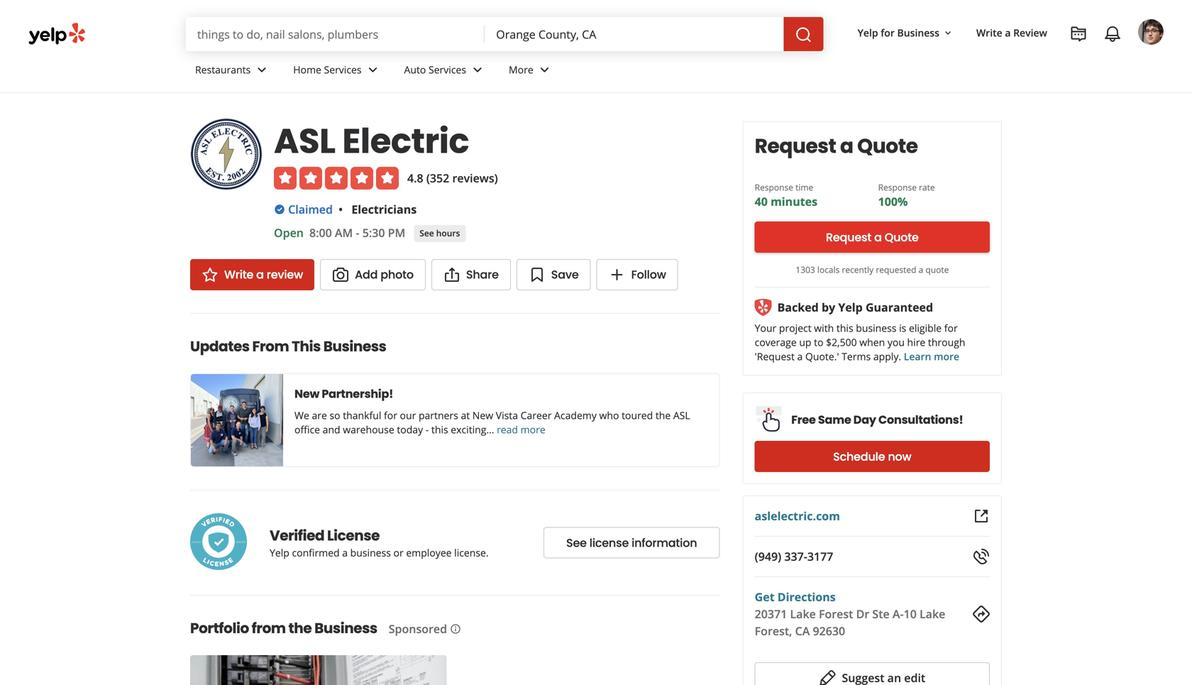 Task type: locate. For each thing, give the bounding box(es) containing it.
1 vertical spatial for
[[945, 321, 958, 335]]

0 vertical spatial request a quote
[[755, 132, 918, 160]]

write inside the user actions element
[[977, 26, 1003, 39]]

information
[[632, 535, 697, 551]]

0 vertical spatial quote
[[858, 132, 918, 160]]

24 chevron down v2 image left the auto in the left of the page
[[365, 61, 382, 78]]

yelp for business button
[[852, 20, 960, 45]]

lake right the 10
[[920, 606, 946, 622]]

response up the 40 on the top right of the page
[[755, 181, 794, 193]]

business inside your project with this business is eligible for coverage up to $2,500 when you hire through 'request a quote.' terms apply.
[[856, 321, 897, 335]]

backed by yelp guaranteed
[[778, 300, 934, 315]]

0 vertical spatial business
[[898, 26, 940, 39]]

more inside 'updates from this business' element
[[521, 423, 546, 436]]

home
[[293, 63, 322, 76]]

0 horizontal spatial new
[[295, 386, 320, 402]]

1 vertical spatial the
[[289, 618, 312, 638]]

quote up response rate 100%
[[858, 132, 918, 160]]

same
[[819, 412, 852, 428]]

get directions link
[[755, 589, 836, 605]]

0 vertical spatial the
[[656, 409, 671, 422]]

new partnership!
[[295, 386, 393, 402]]

we are so thankful for our partners at new vista career academy who toured the asl office and warehouse today - this exciting…
[[295, 409, 691, 436]]

0 horizontal spatial asl
[[274, 117, 336, 165]]

0 vertical spatial for
[[881, 26, 895, 39]]

1 vertical spatial write
[[224, 267, 254, 283]]

this up $2,500
[[837, 321, 854, 335]]

save
[[552, 267, 579, 283]]

home services
[[293, 63, 362, 76]]

1 horizontal spatial the
[[656, 409, 671, 422]]

apply.
[[874, 350, 902, 363]]

0 horizontal spatial this
[[432, 423, 448, 436]]

1 vertical spatial business
[[324, 337, 386, 356]]

the right the from
[[289, 618, 312, 638]]

1 vertical spatial more
[[521, 423, 546, 436]]

0 horizontal spatial -
[[356, 225, 360, 240]]

1 services from the left
[[324, 63, 362, 76]]

asl
[[274, 117, 336, 165], [674, 409, 691, 422]]

business logo image
[[190, 118, 263, 190]]

yelp right by
[[839, 300, 863, 315]]

services
[[324, 63, 362, 76], [429, 63, 466, 76]]

for left 16 chevron down v2 icon
[[881, 26, 895, 39]]

0 vertical spatial yelp
[[858, 26, 879, 39]]

new up we
[[295, 386, 320, 402]]

write left review
[[977, 26, 1003, 39]]

a inside your project with this business is eligible for coverage up to $2,500 when you hire through 'request a quote.' terms apply.
[[798, 350, 803, 363]]

coverage
[[755, 335, 797, 349]]

1 horizontal spatial see
[[567, 535, 587, 551]]

1 vertical spatial request
[[826, 229, 872, 245]]

yelp for by
[[839, 300, 863, 315]]

more down through
[[934, 350, 960, 363]]

1 horizontal spatial this
[[837, 321, 854, 335]]

0 horizontal spatial the
[[289, 618, 312, 638]]

1 24 chevron down v2 image from the left
[[254, 61, 271, 78]]

yelp right "search" image
[[858, 26, 879, 39]]

- right am
[[356, 225, 360, 240]]

None field
[[186, 17, 485, 51], [485, 17, 784, 51]]

24 chevron down v2 image right "restaurants"
[[254, 61, 271, 78]]

consultations!
[[879, 412, 964, 428]]

this inside the we are so thankful for our partners at new vista career academy who toured the asl office and warehouse today - this exciting…
[[432, 423, 448, 436]]

1 vertical spatial business
[[350, 546, 391, 559]]

electric
[[342, 117, 469, 165]]

learn more
[[904, 350, 960, 363]]

a inside verified license yelp confirmed a business or employee license.
[[342, 546, 348, 559]]

0 horizontal spatial see
[[420, 227, 434, 239]]

new inside the we are so thankful for our partners at new vista career academy who toured the asl office and warehouse today - this exciting…
[[473, 409, 494, 422]]

write right 24 star v2 icon
[[224, 267, 254, 283]]

asl up 4.8 star rating image
[[274, 117, 336, 165]]

24 chevron down v2 image
[[469, 61, 486, 78]]

2 none field from the left
[[485, 17, 784, 51]]

more link
[[498, 51, 565, 92]]

0 vertical spatial new
[[295, 386, 320, 402]]

the right the toured
[[656, 409, 671, 422]]

16 claim filled v2 image
[[274, 204, 285, 215]]

1 none field from the left
[[186, 17, 485, 51]]

request up time
[[755, 132, 837, 160]]

see left "license"
[[567, 535, 587, 551]]

for inside your project with this business is eligible for coverage up to $2,500 when you hire through 'request a quote.' terms apply.
[[945, 321, 958, 335]]

asl right the toured
[[674, 409, 691, 422]]

1 vertical spatial asl
[[674, 409, 691, 422]]

eligible
[[909, 321, 942, 335]]

lake up ca
[[791, 606, 816, 622]]

yelp inside verified license yelp confirmed a business or employee license.
[[270, 546, 290, 559]]

- inside the we are so thankful for our partners at new vista career academy who toured the asl office and warehouse today - this exciting…
[[426, 423, 429, 436]]

add
[[355, 267, 378, 283]]

2 horizontal spatial for
[[945, 321, 958, 335]]

1 vertical spatial new
[[473, 409, 494, 422]]

business for portfolio from the business
[[315, 618, 378, 638]]

request up recently
[[826, 229, 872, 245]]

yelp down the verified
[[270, 546, 290, 559]]

terms
[[842, 350, 871, 363]]

3177
[[808, 549, 834, 564]]

1 vertical spatial see
[[567, 535, 587, 551]]

quote.'
[[806, 350, 840, 363]]

response inside response rate 100%
[[879, 181, 917, 193]]

at
[[461, 409, 470, 422]]

warehouse
[[343, 423, 395, 436]]

business down license
[[350, 546, 391, 559]]

partnership!
[[322, 386, 393, 402]]

0 vertical spatial more
[[934, 350, 960, 363]]

for left our
[[384, 409, 398, 422]]

24 external link v2 image
[[973, 508, 990, 525]]

yelp for business
[[858, 26, 940, 39]]

today
[[397, 423, 423, 436]]

this
[[837, 321, 854, 335], [432, 423, 448, 436]]

0 horizontal spatial write
[[224, 267, 254, 283]]

yelp inside "button"
[[858, 26, 879, 39]]

for inside the we are so thankful for our partners at new vista career academy who toured the asl office and warehouse today - this exciting…
[[384, 409, 398, 422]]

2 services from the left
[[429, 63, 466, 76]]

0 horizontal spatial for
[[384, 409, 398, 422]]

response inside the response time 40 minutes
[[755, 181, 794, 193]]

20371
[[755, 606, 788, 622]]

recently
[[842, 264, 874, 275]]

business for updates from this business
[[324, 337, 386, 356]]

the
[[656, 409, 671, 422], [289, 618, 312, 638]]

1 vertical spatial -
[[426, 423, 429, 436]]

request a quote inside button
[[826, 229, 919, 245]]

license
[[590, 535, 629, 551]]

services left 24 chevron down v2 icon
[[429, 63, 466, 76]]

1 vertical spatial this
[[432, 423, 448, 436]]

24 chevron down v2 image
[[254, 61, 271, 78], [365, 61, 382, 78], [537, 61, 554, 78]]

1 vertical spatial quote
[[885, 229, 919, 245]]

0 horizontal spatial business
[[350, 546, 391, 559]]

sponsored
[[389, 621, 447, 636]]

0 vertical spatial -
[[356, 225, 360, 240]]

see license information button
[[544, 527, 720, 558]]

see inside button
[[567, 535, 587, 551]]

a inside button
[[875, 229, 882, 245]]

portfolio from the business
[[190, 618, 378, 638]]

see left "hours"
[[420, 227, 434, 239]]

2 vertical spatial for
[[384, 409, 398, 422]]

through
[[929, 335, 966, 349]]

backed
[[778, 300, 819, 315]]

services for home services
[[324, 63, 362, 76]]

more for learn more
[[934, 350, 960, 363]]

0 horizontal spatial more
[[521, 423, 546, 436]]

5:30
[[363, 225, 385, 240]]

request inside button
[[826, 229, 872, 245]]

for up through
[[945, 321, 958, 335]]

up
[[800, 335, 812, 349]]

1 vertical spatial yelp
[[839, 300, 863, 315]]

business
[[856, 321, 897, 335], [350, 546, 391, 559]]

see license information
[[567, 535, 697, 551]]

see
[[420, 227, 434, 239], [567, 535, 587, 551]]

am
[[335, 225, 353, 240]]

more down career
[[521, 423, 546, 436]]

0 horizontal spatial response
[[755, 181, 794, 193]]

this down partners
[[432, 423, 448, 436]]

services right home
[[324, 63, 362, 76]]

license
[[327, 526, 380, 546]]

updates from this business
[[190, 337, 386, 356]]

None search field
[[186, 17, 824, 51]]

24 star v2 image
[[202, 266, 219, 283]]

request a quote up 1303 locals recently requested a quote
[[826, 229, 919, 245]]

1 horizontal spatial lake
[[920, 606, 946, 622]]

a
[[1006, 26, 1011, 39], [841, 132, 854, 160], [875, 229, 882, 245], [919, 264, 924, 275], [256, 267, 264, 283], [798, 350, 803, 363], [342, 546, 348, 559]]

day
[[854, 412, 877, 428]]

2 lake from the left
[[920, 606, 946, 622]]

with
[[815, 321, 834, 335]]

0 horizontal spatial services
[[324, 63, 362, 76]]

2 24 chevron down v2 image from the left
[[365, 61, 382, 78]]

business
[[898, 26, 940, 39], [324, 337, 386, 356], [315, 618, 378, 638]]

24 directions v2 image
[[973, 606, 990, 623]]

request a quote up time
[[755, 132, 918, 160]]

24 chevron down v2 image right more
[[537, 61, 554, 78]]

a-
[[893, 606, 904, 622]]

quote
[[858, 132, 918, 160], [885, 229, 919, 245]]

1 horizontal spatial more
[[934, 350, 960, 363]]

2 horizontal spatial 24 chevron down v2 image
[[537, 61, 554, 78]]

minutes
[[771, 194, 818, 209]]

share
[[466, 267, 499, 283]]

james p. image
[[1139, 19, 1164, 45]]

337-
[[785, 549, 808, 564]]

verified license yelp confirmed a business or employee license.
[[270, 526, 489, 559]]

business inside verified license yelp confirmed a business or employee license.
[[350, 546, 391, 559]]

1 horizontal spatial write
[[977, 26, 1003, 39]]

2 vertical spatial yelp
[[270, 546, 290, 559]]

24 chevron down v2 image inside more link
[[537, 61, 554, 78]]

hours
[[436, 227, 460, 239]]

2 vertical spatial business
[[315, 618, 378, 638]]

0 vertical spatial this
[[837, 321, 854, 335]]

1 horizontal spatial services
[[429, 63, 466, 76]]

project
[[779, 321, 812, 335]]

more
[[934, 350, 960, 363], [521, 423, 546, 436]]

1 response from the left
[[755, 181, 794, 193]]

electricians
[[352, 202, 417, 217]]

0 vertical spatial business
[[856, 321, 897, 335]]

business up when
[[856, 321, 897, 335]]

1 horizontal spatial for
[[881, 26, 895, 39]]

auto services
[[404, 63, 466, 76]]

quote up requested
[[885, 229, 919, 245]]

1 horizontal spatial response
[[879, 181, 917, 193]]

response up 100%
[[879, 181, 917, 193]]

0 vertical spatial write
[[977, 26, 1003, 39]]

24 chevron down v2 image for home services
[[365, 61, 382, 78]]

none field things to do, nail salons, plumbers
[[186, 17, 485, 51]]

24 save outline v2 image
[[529, 266, 546, 283]]

add photo
[[355, 267, 414, 283]]

1 horizontal spatial new
[[473, 409, 494, 422]]

employee
[[406, 546, 452, 559]]

24 chevron down v2 image inside restaurants link
[[254, 61, 271, 78]]

1 vertical spatial request a quote
[[826, 229, 919, 245]]

0 horizontal spatial 24 chevron down v2 image
[[254, 61, 271, 78]]

1 horizontal spatial asl
[[674, 409, 691, 422]]

new right at
[[473, 409, 494, 422]]

see hours link
[[414, 225, 466, 242]]

updates from this business element
[[168, 313, 720, 467]]

- right today
[[426, 423, 429, 436]]

3 24 chevron down v2 image from the left
[[537, 61, 554, 78]]

2 response from the left
[[879, 181, 917, 193]]

24 chevron down v2 image inside home services link
[[365, 61, 382, 78]]

quote
[[926, 264, 949, 275]]

1 horizontal spatial 24 chevron down v2 image
[[365, 61, 382, 78]]

asl inside the we are so thankful for our partners at new vista career academy who toured the asl office and warehouse today - this exciting…
[[674, 409, 691, 422]]

0 vertical spatial see
[[420, 227, 434, 239]]

1 horizontal spatial -
[[426, 423, 429, 436]]

0 horizontal spatial lake
[[791, 606, 816, 622]]

1 horizontal spatial business
[[856, 321, 897, 335]]

24 chevron down v2 image for more
[[537, 61, 554, 78]]

for
[[881, 26, 895, 39], [945, 321, 958, 335], [384, 409, 398, 422]]



Task type: describe. For each thing, give the bounding box(es) containing it.
1 lake from the left
[[791, 606, 816, 622]]

write a review
[[977, 26, 1048, 39]]

address, neighborhood, city, state or zip text field
[[485, 17, 784, 51]]

guaranteed
[[866, 300, 934, 315]]

reviews)
[[453, 170, 498, 186]]

24 pencil v2 image
[[820, 669, 837, 685]]

this inside your project with this business is eligible for coverage up to $2,500 when you hire through 'request a quote.' terms apply.
[[837, 321, 854, 335]]

write for write a review
[[224, 267, 254, 283]]

the inside the we are so thankful for our partners at new vista career academy who toured the asl office and warehouse today - this exciting…
[[656, 409, 671, 422]]

write a review link
[[971, 20, 1054, 45]]

write a review
[[224, 267, 303, 283]]

add photo link
[[320, 259, 426, 290]]

response for 40
[[755, 181, 794, 193]]

pm
[[388, 225, 406, 240]]

for inside "button"
[[881, 26, 895, 39]]

updates
[[190, 337, 250, 356]]

now
[[888, 449, 912, 465]]

schedule
[[834, 449, 886, 465]]

see for see license information
[[567, 535, 587, 551]]

to
[[814, 335, 824, 349]]

40
[[755, 194, 768, 209]]

career
[[521, 409, 552, 422]]

(949)
[[755, 549, 782, 564]]

asl electric
[[274, 117, 469, 165]]

and
[[323, 423, 341, 436]]

search image
[[796, 26, 813, 43]]

yelp for license
[[270, 546, 290, 559]]

see for see hours
[[420, 227, 434, 239]]

ste
[[873, 606, 890, 622]]

license.
[[454, 546, 489, 559]]

24 chevron down v2 image for restaurants
[[254, 61, 271, 78]]

16 info v2 image
[[450, 623, 462, 635]]

ca
[[796, 623, 810, 639]]

directions
[[778, 589, 836, 605]]

100%
[[879, 194, 908, 209]]

read more
[[497, 423, 546, 436]]

restaurants
[[195, 63, 251, 76]]

'request
[[755, 350, 795, 363]]

$2,500
[[827, 335, 857, 349]]

free same day consultations!
[[792, 412, 964, 428]]

is
[[900, 321, 907, 335]]

response for 100%
[[879, 181, 917, 193]]

aslelectric.com
[[755, 508, 841, 524]]

none field address, neighborhood, city, state or zip
[[485, 17, 784, 51]]

1303 locals recently requested a quote
[[796, 264, 949, 275]]

services for auto services
[[429, 63, 466, 76]]

requested
[[876, 264, 917, 275]]

more for read more
[[521, 423, 546, 436]]

open
[[274, 225, 304, 240]]

vista
[[496, 409, 518, 422]]

your project with this business is eligible for coverage up to $2,500 when you hire through 'request a quote.' terms apply.
[[755, 321, 966, 363]]

review
[[267, 267, 303, 283]]

quote inside button
[[885, 229, 919, 245]]

92630
[[813, 623, 846, 639]]

you
[[888, 335, 905, 349]]

learn more link
[[904, 350, 960, 363]]

notifications image
[[1105, 26, 1122, 43]]

are
[[312, 409, 327, 422]]

get
[[755, 589, 775, 605]]

4.8 star rating image
[[274, 167, 399, 190]]

rate
[[919, 181, 935, 193]]

things to do, nail salons, plumbers text field
[[186, 17, 485, 51]]

user actions element
[[847, 18, 1184, 105]]

write for write a review
[[977, 26, 1003, 39]]

aslelectric.com link
[[755, 508, 841, 524]]

0 vertical spatial request
[[755, 132, 837, 160]]

so
[[330, 409, 340, 422]]

exciting…
[[451, 423, 494, 436]]

thankful
[[343, 409, 382, 422]]

follow button
[[597, 259, 679, 290]]

forest
[[819, 606, 854, 622]]

response rate 100%
[[879, 181, 935, 209]]

read
[[497, 423, 518, 436]]

from
[[252, 337, 289, 356]]

new partnership! image
[[191, 374, 283, 466]]

portfolio
[[190, 618, 249, 638]]

verified
[[270, 526, 325, 546]]

projects image
[[1071, 26, 1088, 43]]

(949) 337-3177
[[755, 549, 834, 564]]

open 8:00 am - 5:30 pm
[[274, 225, 406, 240]]

restaurants link
[[184, 51, 282, 92]]

confirmed
[[292, 546, 340, 559]]

follow
[[632, 267, 666, 283]]

auto
[[404, 63, 426, 76]]

academy
[[555, 409, 597, 422]]

learn
[[904, 350, 932, 363]]

24 phone v2 image
[[973, 548, 990, 565]]

electricians link
[[352, 202, 417, 217]]

0 vertical spatial asl
[[274, 117, 336, 165]]

8:00
[[309, 225, 332, 240]]

toured
[[622, 409, 653, 422]]

business categories element
[[184, 51, 1164, 92]]

write a review link
[[190, 259, 315, 290]]

time
[[796, 181, 814, 193]]

photo
[[381, 267, 414, 283]]

business inside "button"
[[898, 26, 940, 39]]

or
[[394, 546, 404, 559]]

24 add v2 image
[[609, 266, 626, 283]]

(352 reviews) link
[[427, 170, 498, 186]]

24 camera v2 image
[[332, 266, 349, 283]]

auto services link
[[393, 51, 498, 92]]

16 chevron down v2 image
[[943, 27, 954, 39]]

save button
[[517, 259, 591, 290]]

portfolio from the business element
[[168, 595, 729, 685]]

see hours
[[420, 227, 460, 239]]

24 share v2 image
[[444, 266, 461, 283]]



Task type: vqa. For each thing, say whether or not it's contained in the screenshot.
the bottom more
yes



